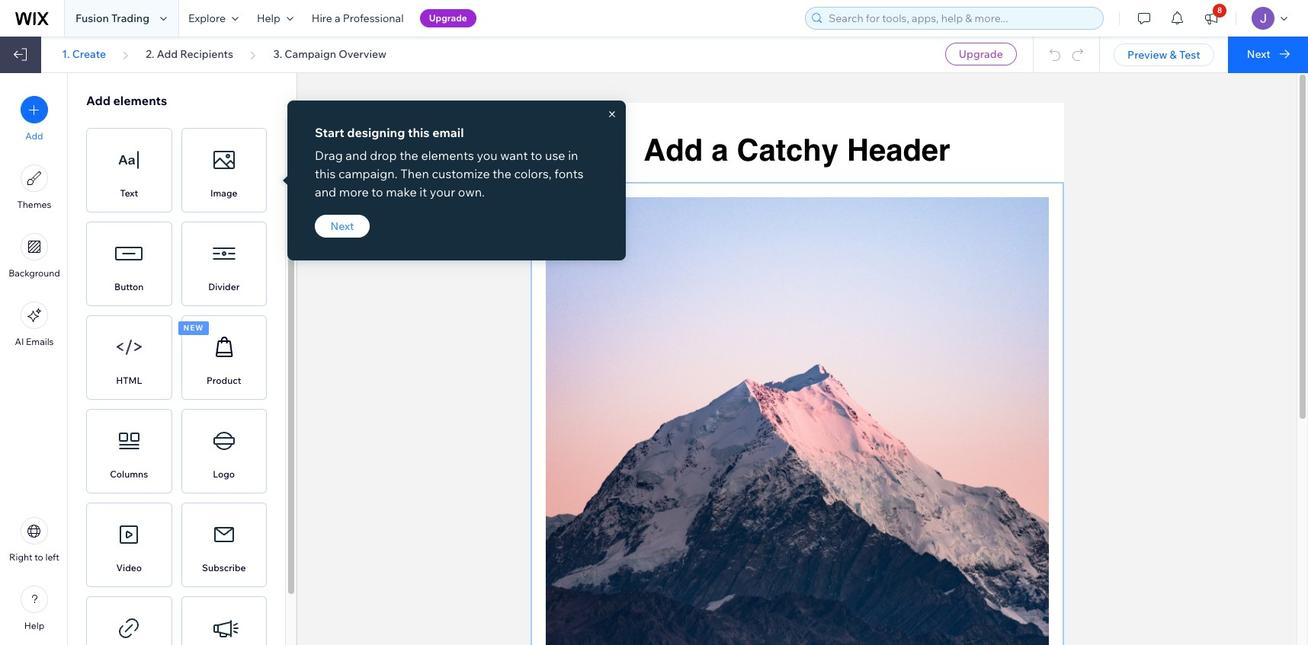 Task type: describe. For each thing, give the bounding box(es) containing it.
button
[[114, 281, 144, 293]]

designing
[[347, 125, 405, 140]]

want
[[501, 148, 528, 163]]

create
[[72, 47, 106, 61]]

0 vertical spatial upgrade
[[429, 12, 467, 24]]

1 vertical spatial to
[[372, 185, 383, 200]]

hire a professional link
[[303, 0, 413, 37]]

fonts
[[555, 166, 584, 182]]

add for add elements
[[86, 93, 111, 108]]

campaign
[[285, 47, 336, 61]]

0 horizontal spatial help
[[24, 621, 44, 632]]

8
[[1218, 5, 1223, 15]]

3. campaign overview
[[273, 47, 387, 61]]

test
[[1180, 48, 1201, 62]]

add elements
[[86, 93, 167, 108]]

1 horizontal spatial next button
[[1229, 37, 1309, 73]]

html
[[116, 375, 142, 387]]

start
[[315, 125, 345, 140]]

use
[[545, 148, 566, 163]]

ai emails
[[15, 336, 54, 348]]

email
[[433, 125, 464, 140]]

it
[[420, 185, 427, 200]]

0 horizontal spatial elements
[[113, 93, 167, 108]]

1. create
[[62, 47, 106, 61]]

drop
[[370, 148, 397, 163]]

columns
[[110, 469, 148, 480]]

8 button
[[1195, 0, 1229, 37]]

trading
[[111, 11, 149, 25]]

1 horizontal spatial upgrade button
[[946, 43, 1017, 66]]

logo
[[213, 469, 235, 480]]

then
[[401, 166, 429, 182]]

ai emails button
[[15, 302, 54, 348]]

0 vertical spatial and
[[346, 148, 367, 163]]

&
[[1170, 48, 1177, 62]]

professional
[[343, 11, 404, 25]]

2.
[[146, 47, 155, 61]]

fusion trading
[[76, 11, 149, 25]]

background
[[8, 268, 60, 279]]

0 vertical spatial help button
[[248, 0, 303, 37]]

1.
[[62, 47, 70, 61]]

product
[[207, 375, 241, 387]]

0 vertical spatial to
[[531, 148, 543, 163]]

your
[[430, 185, 455, 200]]

0 horizontal spatial next
[[331, 220, 354, 233]]

text
[[120, 188, 138, 199]]



Task type: locate. For each thing, give the bounding box(es) containing it.
a left the catchy
[[712, 133, 729, 168]]

upgrade down search for tools, apps, help & more... field
[[959, 47, 1004, 61]]

you
[[477, 148, 498, 163]]

to left left
[[34, 552, 43, 564]]

drag
[[315, 148, 343, 163]]

elements
[[113, 93, 167, 108], [421, 148, 474, 163]]

a right "hire"
[[335, 11, 341, 25]]

the
[[400, 148, 419, 163], [493, 166, 512, 182]]

0 vertical spatial next
[[1248, 47, 1271, 61]]

a for professional
[[335, 11, 341, 25]]

0 horizontal spatial to
[[34, 552, 43, 564]]

add a catchy header
[[644, 133, 951, 168]]

1 horizontal spatial next
[[1248, 47, 1271, 61]]

next down more
[[331, 220, 354, 233]]

help button up 3. on the top left of the page
[[248, 0, 303, 37]]

catchy
[[737, 133, 839, 168]]

hire
[[312, 11, 332, 25]]

1. create link
[[62, 47, 106, 61]]

recipients
[[180, 47, 233, 61]]

add button
[[21, 96, 48, 142]]

0 horizontal spatial help button
[[21, 587, 48, 632]]

elements inside start designing this email drag and drop the elements you want to use in this campaign. then customize the colors, fonts and more to make it your own.
[[421, 148, 474, 163]]

this
[[408, 125, 430, 140], [315, 166, 336, 182]]

preview
[[1128, 48, 1168, 62]]

1 horizontal spatial this
[[408, 125, 430, 140]]

0 vertical spatial a
[[335, 11, 341, 25]]

divider
[[208, 281, 240, 293]]

help up 3. on the top left of the page
[[257, 11, 281, 25]]

left
[[45, 552, 59, 564]]

elements down 2. at the top left of the page
[[113, 93, 167, 108]]

1 horizontal spatial elements
[[421, 148, 474, 163]]

next
[[1248, 47, 1271, 61], [331, 220, 354, 233]]

overview
[[339, 47, 387, 61]]

header
[[847, 133, 951, 168]]

fusion
[[76, 11, 109, 25]]

0 vertical spatial elements
[[113, 93, 167, 108]]

more
[[339, 185, 369, 200]]

0 horizontal spatial upgrade button
[[420, 9, 477, 27]]

1 vertical spatial help button
[[21, 587, 48, 632]]

help down "right to left"
[[24, 621, 44, 632]]

emails
[[26, 336, 54, 348]]

video
[[116, 563, 142, 574]]

this left email
[[408, 125, 430, 140]]

image
[[210, 188, 238, 199]]

new
[[183, 323, 204, 333]]

right
[[9, 552, 32, 564]]

upgrade button down search for tools, apps, help & more... field
[[946, 43, 1017, 66]]

0 vertical spatial next button
[[1229, 37, 1309, 73]]

0 horizontal spatial and
[[315, 185, 336, 200]]

themes
[[17, 199, 51, 211]]

1 horizontal spatial a
[[712, 133, 729, 168]]

this down drag
[[315, 166, 336, 182]]

upgrade button
[[420, 9, 477, 27], [946, 43, 1017, 66]]

subscribe
[[202, 563, 246, 574]]

1 vertical spatial this
[[315, 166, 336, 182]]

add
[[157, 47, 178, 61], [86, 93, 111, 108], [25, 130, 43, 142], [644, 133, 703, 168]]

0 horizontal spatial next button
[[315, 215, 370, 238]]

campaign.
[[339, 166, 398, 182]]

next right test
[[1248, 47, 1271, 61]]

colors,
[[514, 166, 552, 182]]

the up "then"
[[400, 148, 419, 163]]

0 horizontal spatial upgrade
[[429, 12, 467, 24]]

upgrade right professional
[[429, 12, 467, 24]]

start designing this email drag and drop the elements you want to use in this campaign. then customize the colors, fonts and more to make it your own.
[[315, 125, 584, 200]]

and left more
[[315, 185, 336, 200]]

hire a professional
[[312, 11, 404, 25]]

a for catchy
[[712, 133, 729, 168]]

right to left
[[9, 552, 59, 564]]

1 vertical spatial upgrade button
[[946, 43, 1017, 66]]

in
[[568, 148, 579, 163]]

add inside button
[[25, 130, 43, 142]]

1 vertical spatial upgrade
[[959, 47, 1004, 61]]

Search for tools, apps, help & more... field
[[824, 8, 1099, 29]]

0 horizontal spatial a
[[335, 11, 341, 25]]

add for add
[[25, 130, 43, 142]]

and
[[346, 148, 367, 163], [315, 185, 336, 200]]

1 vertical spatial and
[[315, 185, 336, 200]]

0 vertical spatial help
[[257, 11, 281, 25]]

add for add a catchy header
[[644, 133, 703, 168]]

3. campaign overview link
[[273, 47, 387, 61]]

2. add recipients
[[146, 47, 233, 61]]

1 vertical spatial a
[[712, 133, 729, 168]]

to inside button
[[34, 552, 43, 564]]

upgrade button right professional
[[420, 9, 477, 27]]

background button
[[8, 233, 60, 279]]

themes button
[[17, 165, 51, 211]]

1 horizontal spatial the
[[493, 166, 512, 182]]

0 horizontal spatial this
[[315, 166, 336, 182]]

2. add recipients link
[[146, 47, 233, 61]]

2 vertical spatial to
[[34, 552, 43, 564]]

to down campaign.
[[372, 185, 383, 200]]

help button
[[248, 0, 303, 37], [21, 587, 48, 632]]

help
[[257, 11, 281, 25], [24, 621, 44, 632]]

2 horizontal spatial to
[[531, 148, 543, 163]]

make
[[386, 185, 417, 200]]

a
[[335, 11, 341, 25], [712, 133, 729, 168]]

1 vertical spatial help
[[24, 621, 44, 632]]

help button down "right to left"
[[21, 587, 48, 632]]

1 horizontal spatial and
[[346, 148, 367, 163]]

customize
[[432, 166, 490, 182]]

1 vertical spatial the
[[493, 166, 512, 182]]

the down the want
[[493, 166, 512, 182]]

upgrade
[[429, 12, 467, 24], [959, 47, 1004, 61]]

elements up customize
[[421, 148, 474, 163]]

1 vertical spatial next button
[[315, 215, 370, 238]]

next button
[[1229, 37, 1309, 73], [315, 215, 370, 238]]

explore
[[188, 11, 226, 25]]

and up campaign.
[[346, 148, 367, 163]]

0 horizontal spatial the
[[400, 148, 419, 163]]

to
[[531, 148, 543, 163], [372, 185, 383, 200], [34, 552, 43, 564]]

1 horizontal spatial help button
[[248, 0, 303, 37]]

3.
[[273, 47, 282, 61]]

1 horizontal spatial help
[[257, 11, 281, 25]]

0 vertical spatial the
[[400, 148, 419, 163]]

1 horizontal spatial upgrade
[[959, 47, 1004, 61]]

ai
[[15, 336, 24, 348]]

preview & test
[[1128, 48, 1201, 62]]

own.
[[458, 185, 485, 200]]

1 horizontal spatial to
[[372, 185, 383, 200]]

to up the colors,
[[531, 148, 543, 163]]

1 vertical spatial elements
[[421, 148, 474, 163]]

0 vertical spatial this
[[408, 125, 430, 140]]

0 vertical spatial upgrade button
[[420, 9, 477, 27]]

preview & test button
[[1114, 43, 1215, 66]]

right to left button
[[9, 518, 59, 564]]

1 vertical spatial next
[[331, 220, 354, 233]]



Task type: vqa. For each thing, say whether or not it's contained in the screenshot.
3. Campaign Overview
yes



